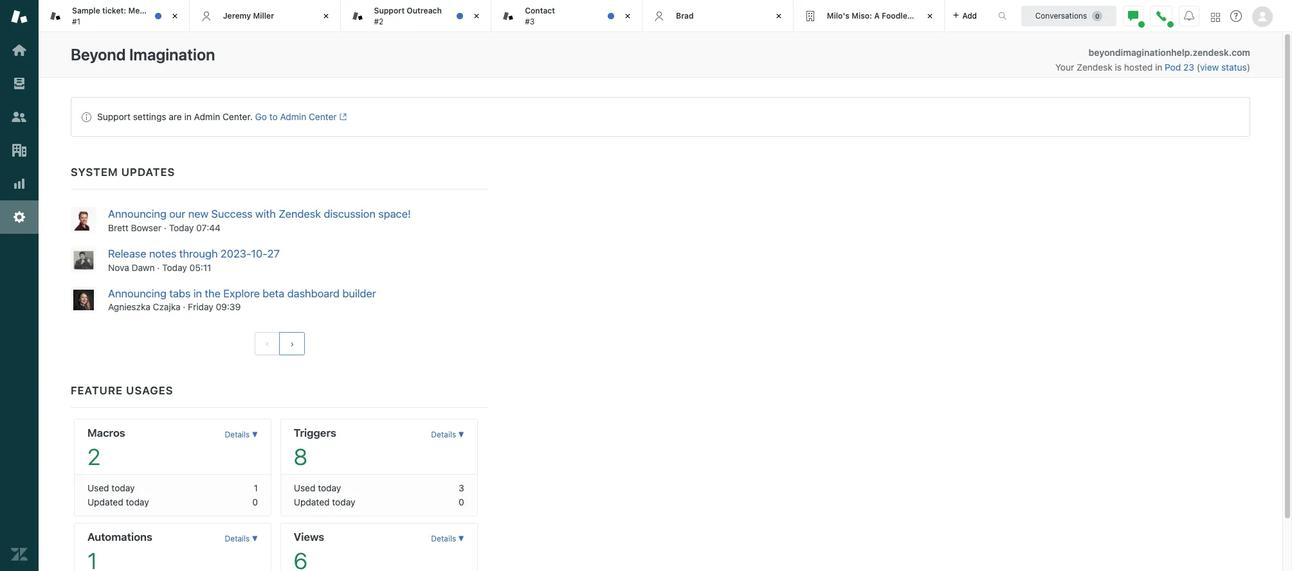 Task type: locate. For each thing, give the bounding box(es) containing it.
beyondimaginationhelp
[[1089, 47, 1190, 58]]

tab containing support outreach
[[341, 0, 492, 32]]

1 horizontal spatial zendesk
[[1077, 62, 1113, 73]]

0 down the 3
[[459, 498, 464, 509]]

today
[[112, 483, 135, 494], [318, 483, 341, 494], [126, 498, 149, 509], [332, 498, 355, 509]]

close image inside brad tab
[[773, 10, 785, 23]]

feature usages
[[71, 385, 173, 398]]

2 updated today from the left
[[294, 498, 355, 509]]

07:44
[[196, 222, 221, 233]]

1 close image from the left
[[168, 10, 181, 23]]

hosted
[[1125, 62, 1153, 73]]

the inside sample ticket: meet the ticket #1
[[149, 6, 162, 16]]

conversations
[[1036, 11, 1088, 20]]

0 horizontal spatial 0
[[252, 498, 258, 509]]

announcing up agnieszka czajka
[[108, 287, 167, 300]]

#3
[[525, 16, 535, 26]]

milo's miso: a foodlez subsidiary tab
[[794, 0, 954, 32]]

details ▼ up the 3
[[431, 431, 464, 440]]

updated up views
[[294, 498, 330, 509]]

your
[[1056, 62, 1075, 73]]

23
[[1184, 62, 1195, 73]]

▼ up 1
[[252, 431, 258, 440]]

used
[[88, 483, 109, 494], [294, 483, 316, 494]]

0
[[252, 498, 258, 509], [459, 498, 464, 509]]

the
[[149, 6, 162, 16], [205, 287, 221, 300]]

triggers 8
[[294, 427, 336, 471]]

discussion
[[324, 208, 376, 221]]

▼
[[252, 431, 258, 440], [458, 431, 464, 440], [252, 535, 258, 545], [458, 535, 464, 545]]

5 close image from the left
[[924, 10, 936, 23]]

1 horizontal spatial used
[[294, 483, 316, 494]]

used today for 2
[[88, 483, 135, 494]]

today 07:44
[[169, 222, 221, 233]]

0 horizontal spatial the
[[149, 6, 162, 16]]

1 updated today from the left
[[88, 498, 149, 509]]

1 vertical spatial today
[[162, 262, 187, 273]]

details ▼ down 1
[[225, 535, 258, 545]]

1 horizontal spatial the
[[205, 287, 221, 300]]

(opens in a new tab) image
[[337, 113, 347, 121]]

go to admin center
[[255, 111, 337, 122]]

0 horizontal spatial used today
[[88, 483, 135, 494]]

support for support outreach #2
[[374, 6, 405, 16]]

1 0 from the left
[[252, 498, 258, 509]]

2 tab from the left
[[341, 0, 492, 32]]

announcing up brett bowser
[[108, 208, 167, 221]]

the up friday 09:39
[[205, 287, 221, 300]]

support up #2
[[374, 6, 405, 16]]

1 horizontal spatial support
[[374, 6, 405, 16]]

1 horizontal spatial in
[[193, 287, 202, 300]]

4 close image from the left
[[773, 10, 785, 23]]

1 vertical spatial support
[[97, 111, 131, 122]]

announcing
[[108, 208, 167, 221], [108, 287, 167, 300]]

zendesk products image
[[1212, 13, 1221, 22]]

0 horizontal spatial zendesk
[[279, 208, 321, 221]]

0 horizontal spatial used
[[88, 483, 109, 494]]

nova
[[108, 262, 129, 273]]

get help image
[[1231, 10, 1242, 22]]

2023-
[[221, 248, 251, 260]]

2 used today from the left
[[294, 483, 341, 494]]

in
[[1156, 62, 1163, 73], [184, 111, 192, 122], [193, 287, 202, 300]]

details ▼
[[225, 431, 258, 440], [431, 431, 464, 440], [225, 535, 258, 545], [431, 535, 464, 545]]

today for notes
[[162, 262, 187, 273]]

1 horizontal spatial 0
[[459, 498, 464, 509]]

1 vertical spatial zendesk
[[279, 208, 321, 221]]

used today down 8
[[294, 483, 341, 494]]

sample
[[72, 6, 100, 16]]

is
[[1115, 62, 1122, 73]]

0 horizontal spatial in
[[184, 111, 192, 122]]

2 announcing from the top
[[108, 287, 167, 300]]

0 horizontal spatial updated today
[[88, 498, 149, 509]]

tabs tab list
[[39, 0, 985, 32]]

0 vertical spatial announcing
[[108, 208, 167, 221]]

2 close image from the left
[[470, 10, 483, 23]]

1 used today from the left
[[88, 483, 135, 494]]

close image for sample ticket: meet the ticket
[[168, 10, 181, 23]]

▼ down 1
[[252, 535, 258, 545]]

today down notes
[[162, 262, 187, 273]]

in right are
[[184, 111, 192, 122]]

today down our
[[169, 222, 194, 233]]

notes
[[149, 248, 177, 260]]

0 down 1
[[252, 498, 258, 509]]

updated
[[88, 498, 123, 509], [294, 498, 330, 509]]

2 vertical spatial in
[[193, 287, 202, 300]]

views image
[[11, 75, 28, 92]]

2 used from the left
[[294, 483, 316, 494]]

center
[[309, 111, 337, 122]]

updated today for 2
[[88, 498, 149, 509]]

new
[[188, 208, 209, 221]]

1 horizontal spatial admin
[[280, 111, 306, 122]]

in left pod
[[1156, 62, 1163, 73]]

today
[[169, 222, 194, 233], [162, 262, 187, 273]]

updated today up views
[[294, 498, 355, 509]]

close image
[[319, 10, 332, 23]]

admin
[[194, 111, 220, 122], [280, 111, 306, 122]]

(
[[1197, 62, 1201, 73]]

updated up automations
[[88, 498, 123, 509]]

▼ down the 3
[[458, 535, 464, 545]]

1 used from the left
[[88, 483, 109, 494]]

through
[[179, 248, 218, 260]]

go
[[255, 111, 267, 122]]

1 vertical spatial the
[[205, 287, 221, 300]]

space!
[[378, 208, 411, 221]]

contact #3
[[525, 6, 555, 26]]

foodlez
[[882, 11, 912, 20]]

1 horizontal spatial used today
[[294, 483, 341, 494]]

miso:
[[852, 11, 872, 20]]

27
[[268, 248, 280, 260]]

updated today
[[88, 498, 149, 509], [294, 498, 355, 509]]

1 announcing from the top
[[108, 208, 167, 221]]

used for 2
[[88, 483, 109, 494]]

ticket
[[164, 6, 185, 16]]

close image right outreach
[[470, 10, 483, 23]]

details ▼ for macros
[[225, 431, 258, 440]]

1 horizontal spatial updated today
[[294, 498, 355, 509]]

notifications image
[[1185, 11, 1195, 21]]

▼ for automations
[[252, 535, 258, 545]]

used down 2
[[88, 483, 109, 494]]

0 vertical spatial support
[[374, 6, 405, 16]]

support settings are in admin center.
[[97, 111, 253, 122]]

details for triggers
[[431, 431, 456, 440]]

macros
[[88, 427, 125, 440]]

close image right meet
[[168, 10, 181, 23]]

1 horizontal spatial updated
[[294, 498, 330, 509]]

0 vertical spatial today
[[169, 222, 194, 233]]

close image
[[168, 10, 181, 23], [470, 10, 483, 23], [622, 10, 634, 23], [773, 10, 785, 23], [924, 10, 936, 23]]

2 horizontal spatial in
[[1156, 62, 1163, 73]]

the for explore
[[205, 287, 221, 300]]

used today down 2
[[88, 483, 135, 494]]

today 05:11
[[162, 262, 211, 273]]

)
[[1247, 62, 1251, 73]]

zendesk left is
[[1077, 62, 1113, 73]]

organizations image
[[11, 142, 28, 159]]

usages
[[126, 385, 173, 398]]

used down 8
[[294, 483, 316, 494]]

brad
[[676, 11, 694, 20]]

zendesk
[[1077, 62, 1113, 73], [279, 208, 321, 221]]

get started image
[[11, 42, 28, 59]]

close image left milo's
[[773, 10, 785, 23]]

agnieszka czajka
[[108, 302, 181, 313]]

tab containing contact
[[492, 0, 643, 32]]

3 close image from the left
[[622, 10, 634, 23]]

status
[[71, 97, 1251, 137]]

details
[[225, 431, 250, 440], [431, 431, 456, 440], [225, 535, 250, 545], [431, 535, 456, 545]]

details ▼ up 1
[[225, 431, 258, 440]]

support outreach #2
[[374, 6, 442, 26]]

updated today up automations
[[88, 498, 149, 509]]

close image right foodlez
[[924, 10, 936, 23]]

2 0 from the left
[[459, 498, 464, 509]]

0 vertical spatial in
[[1156, 62, 1163, 73]]

admin image
[[11, 209, 28, 226]]

0 horizontal spatial updated
[[88, 498, 123, 509]]

support left settings
[[97, 111, 131, 122]]

details for views
[[431, 535, 456, 545]]

imagination
[[129, 45, 215, 64]]

3 tab from the left
[[492, 0, 643, 32]]

updated today for 8
[[294, 498, 355, 509]]

details ▼ down the 3
[[431, 535, 464, 545]]

admin right to at the top of the page
[[280, 111, 306, 122]]

0 vertical spatial the
[[149, 6, 162, 16]]

zendesk right with
[[279, 208, 321, 221]]

status containing support settings are in admin center.
[[71, 97, 1251, 137]]

0 horizontal spatial support
[[97, 111, 131, 122]]

▼ up the 3
[[458, 431, 464, 440]]

0 horizontal spatial admin
[[194, 111, 220, 122]]

0 vertical spatial zendesk
[[1077, 62, 1113, 73]]

reporting image
[[11, 176, 28, 192]]

in up friday
[[193, 287, 202, 300]]

1 vertical spatial announcing
[[108, 287, 167, 300]]

close image left brad
[[622, 10, 634, 23]]

support inside support outreach #2
[[374, 6, 405, 16]]

dawn
[[132, 262, 155, 273]]

1 tab from the left
[[39, 0, 190, 32]]

nova dawn
[[108, 262, 155, 273]]

2 updated from the left
[[294, 498, 330, 509]]

settings
[[133, 111, 166, 122]]

builder
[[343, 287, 376, 300]]

admin left center.
[[194, 111, 220, 122]]

8
[[294, 444, 307, 471]]

bowser
[[131, 222, 162, 233]]

tab
[[39, 0, 190, 32], [341, 0, 492, 32], [492, 0, 643, 32]]

the right meet
[[149, 6, 162, 16]]

1 vertical spatial in
[[184, 111, 192, 122]]

1 updated from the left
[[88, 498, 123, 509]]



Task type: describe. For each thing, give the bounding box(es) containing it.
dashboard
[[287, 287, 340, 300]]

ticket:
[[102, 6, 126, 16]]

announcing for announcing our new success with zendesk discussion space!
[[108, 208, 167, 221]]

2 admin from the left
[[280, 111, 306, 122]]

support for support settings are in admin center.
[[97, 111, 131, 122]]

release notes through 2023-10-27
[[108, 248, 280, 260]]

system
[[71, 166, 118, 179]]

subsidiary
[[914, 11, 954, 20]]

button displays agent's chat status as online. image
[[1129, 11, 1139, 21]]

‹ button
[[255, 333, 280, 356]]

details ▼ for views
[[431, 535, 464, 545]]

09:39
[[216, 302, 241, 313]]

beyond imagination
[[71, 45, 215, 64]]

meet
[[128, 6, 147, 16]]

close image for contact
[[622, 10, 634, 23]]

tabs
[[169, 287, 191, 300]]

in inside beyondimaginationhelp .zendesk.com your zendesk is hosted in pod 23 ( view status )
[[1156, 62, 1163, 73]]

customers image
[[11, 109, 28, 125]]

add button
[[945, 0, 985, 32]]

‹
[[265, 339, 269, 350]]

›
[[290, 339, 294, 350]]

details ▼ for automations
[[225, 535, 258, 545]]

sample ticket: meet the ticket #1
[[72, 6, 185, 26]]

are
[[169, 111, 182, 122]]

updated for 8
[[294, 498, 330, 509]]

beyond
[[71, 45, 126, 64]]

center.
[[223, 111, 253, 122]]

10-
[[251, 248, 268, 260]]

feature
[[71, 385, 123, 398]]

pod
[[1165, 62, 1181, 73]]

▼ for views
[[458, 535, 464, 545]]

zendesk inside beyondimaginationhelp .zendesk.com your zendesk is hosted in pod 23 ( view status )
[[1077, 62, 1113, 73]]

macros 2
[[88, 427, 125, 471]]

automations
[[88, 532, 152, 545]]

jeremy miller
[[223, 11, 274, 20]]

jeremy
[[223, 11, 251, 20]]

explore
[[223, 287, 260, 300]]

today for our
[[169, 222, 194, 233]]

agnieszka
[[108, 302, 150, 313]]

our
[[169, 208, 186, 221]]

announcing for announcing tabs in the explore beta dashboard builder
[[108, 287, 167, 300]]

views
[[294, 532, 324, 545]]

success
[[211, 208, 253, 221]]

jeremy miller tab
[[190, 0, 341, 32]]

close image for support outreach
[[470, 10, 483, 23]]

1 admin from the left
[[194, 111, 220, 122]]

milo's miso: a foodlez subsidiary
[[827, 11, 954, 20]]

status
[[1222, 62, 1247, 73]]

brad tab
[[643, 0, 794, 32]]

announcing tabs in the explore beta dashboard builder
[[108, 287, 376, 300]]

updates
[[121, 166, 175, 179]]

details for automations
[[225, 535, 250, 545]]

go to admin center link
[[255, 111, 347, 122]]

details for macros
[[225, 431, 250, 440]]

system updates
[[71, 166, 175, 179]]

beta
[[263, 287, 285, 300]]

announcing our new success with zendesk discussion space!
[[108, 208, 411, 221]]

triggers
[[294, 427, 336, 440]]

outreach
[[407, 6, 442, 16]]

zendesk support image
[[11, 8, 28, 25]]

› button
[[279, 333, 305, 356]]

view status link
[[1201, 62, 1247, 73]]

the for ticket
[[149, 6, 162, 16]]

0 for 8
[[459, 498, 464, 509]]

conversations button
[[1022, 5, 1117, 26]]

.zendesk.com
[[1190, 47, 1251, 58]]

czajka
[[153, 302, 181, 313]]

milo's
[[827, 11, 850, 20]]

0 for 2
[[252, 498, 258, 509]]

#2
[[374, 16, 384, 26]]

used for 8
[[294, 483, 316, 494]]

beyondimaginationhelp .zendesk.com your zendesk is hosted in pod 23 ( view status )
[[1056, 47, 1251, 73]]

friday
[[188, 302, 213, 313]]

▼ for macros
[[252, 431, 258, 440]]

1
[[254, 483, 258, 494]]

brett bowser
[[108, 222, 162, 233]]

to
[[269, 111, 278, 122]]

2
[[88, 444, 100, 471]]

close image inside milo's miso: a foodlez subsidiary "tab"
[[924, 10, 936, 23]]

main element
[[0, 0, 39, 572]]

3
[[459, 483, 464, 494]]

05:11
[[190, 262, 211, 273]]

updated for 2
[[88, 498, 123, 509]]

pod 23 link
[[1165, 62, 1197, 73]]

used today for 8
[[294, 483, 341, 494]]

add
[[963, 11, 977, 20]]

release
[[108, 248, 146, 260]]

with
[[255, 208, 276, 221]]

contact
[[525, 6, 555, 16]]

▼ for triggers
[[458, 431, 464, 440]]

details ▼ for triggers
[[431, 431, 464, 440]]

brett
[[108, 222, 129, 233]]

friday 09:39
[[188, 302, 241, 313]]

zendesk image
[[11, 547, 28, 564]]

tab containing sample ticket: meet the ticket
[[39, 0, 190, 32]]

a
[[875, 11, 880, 20]]



Task type: vqa. For each thing, say whether or not it's contained in the screenshot.
0
yes



